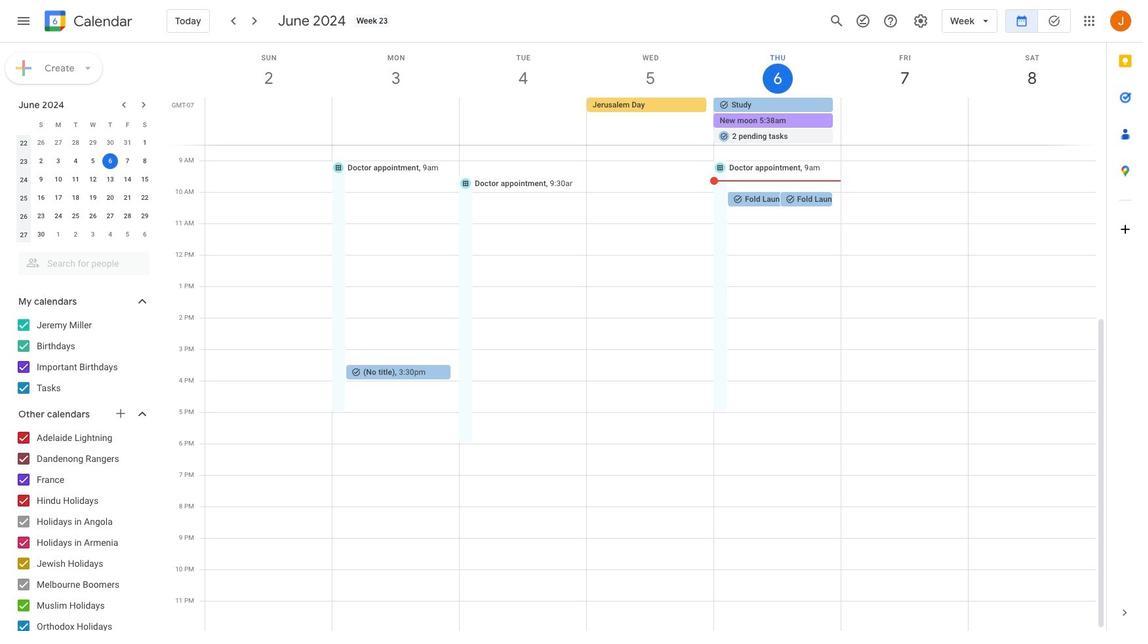 Task type: vqa. For each thing, say whether or not it's contained in the screenshot.
add title text box
no



Task type: locate. For each thing, give the bounding box(es) containing it.
may 31 element
[[120, 135, 135, 151]]

tab list
[[1107, 43, 1143, 595]]

heading
[[71, 13, 132, 29]]

grid
[[168, 43, 1107, 632]]

tuesday, june 4 element
[[460, 43, 587, 98]]

saturday, june 8 element
[[969, 43, 1096, 98]]

calendar element
[[42, 8, 132, 37]]

17 element
[[50, 190, 66, 206]]

23 element
[[33, 209, 49, 224]]

12 element
[[85, 172, 101, 188]]

11 element
[[68, 172, 84, 188]]

other calendars list
[[3, 428, 163, 632]]

18 element
[[68, 190, 84, 206]]

may 28 element
[[68, 135, 84, 151]]

row
[[199, 98, 1107, 145], [15, 115, 154, 134], [15, 134, 154, 152], [15, 152, 154, 171], [15, 171, 154, 189], [15, 189, 154, 207], [15, 207, 154, 226], [15, 226, 154, 244]]

may 26 element
[[33, 135, 49, 151]]

24 element
[[50, 209, 66, 224]]

29 element
[[137, 209, 153, 224]]

14 element
[[120, 172, 135, 188]]

cell inside row group
[[102, 152, 119, 171]]

1 element
[[137, 135, 153, 151]]

settings menu image
[[913, 13, 929, 29]]

6, today element
[[102, 154, 118, 169]]

cell
[[205, 98, 332, 145], [332, 98, 460, 145], [460, 98, 587, 145], [714, 98, 841, 145], [841, 98, 968, 145], [968, 98, 1096, 145], [102, 152, 119, 171]]

3 element
[[50, 154, 66, 169]]

july 4 element
[[102, 227, 118, 243]]

thursday, june 6, today element
[[714, 43, 842, 98]]

friday, june 7 element
[[842, 43, 969, 98]]

2 element
[[33, 154, 49, 169]]

28 element
[[120, 209, 135, 224]]

may 29 element
[[85, 135, 101, 151]]

4 element
[[68, 154, 84, 169]]

july 2 element
[[68, 227, 84, 243]]

15 element
[[137, 172, 153, 188]]

10 element
[[50, 172, 66, 188]]

add other calendars image
[[114, 407, 127, 420]]

None search field
[[0, 247, 163, 276]]

row group
[[15, 134, 154, 244]]

column header
[[15, 115, 32, 134]]



Task type: describe. For each thing, give the bounding box(es) containing it.
5 element
[[85, 154, 101, 169]]

main drawer image
[[16, 13, 31, 29]]

22 element
[[137, 190, 153, 206]]

26 element
[[85, 209, 101, 224]]

8 element
[[137, 154, 153, 169]]

july 3 element
[[85, 227, 101, 243]]

july 6 element
[[137, 227, 153, 243]]

25 element
[[68, 209, 84, 224]]

7 element
[[120, 154, 135, 169]]

19 element
[[85, 190, 101, 206]]

20 element
[[102, 190, 118, 206]]

wednesday, june 5 element
[[587, 43, 714, 98]]

sunday, june 2 element
[[205, 43, 333, 98]]

16 element
[[33, 190, 49, 206]]

july 5 element
[[120, 227, 135, 243]]

Search for people text field
[[26, 252, 142, 276]]

27 element
[[102, 209, 118, 224]]

heading inside calendar element
[[71, 13, 132, 29]]

13 element
[[102, 172, 118, 188]]

my calendars list
[[3, 315, 163, 399]]

9 element
[[33, 172, 49, 188]]

monday, june 3 element
[[333, 43, 460, 98]]

21 element
[[120, 190, 135, 206]]

may 30 element
[[102, 135, 118, 151]]

column header inside june 2024 grid
[[15, 115, 32, 134]]

july 1 element
[[50, 227, 66, 243]]

may 27 element
[[50, 135, 66, 151]]

row group inside june 2024 grid
[[15, 134, 154, 244]]

30 element
[[33, 227, 49, 243]]

june 2024 grid
[[12, 115, 154, 244]]



